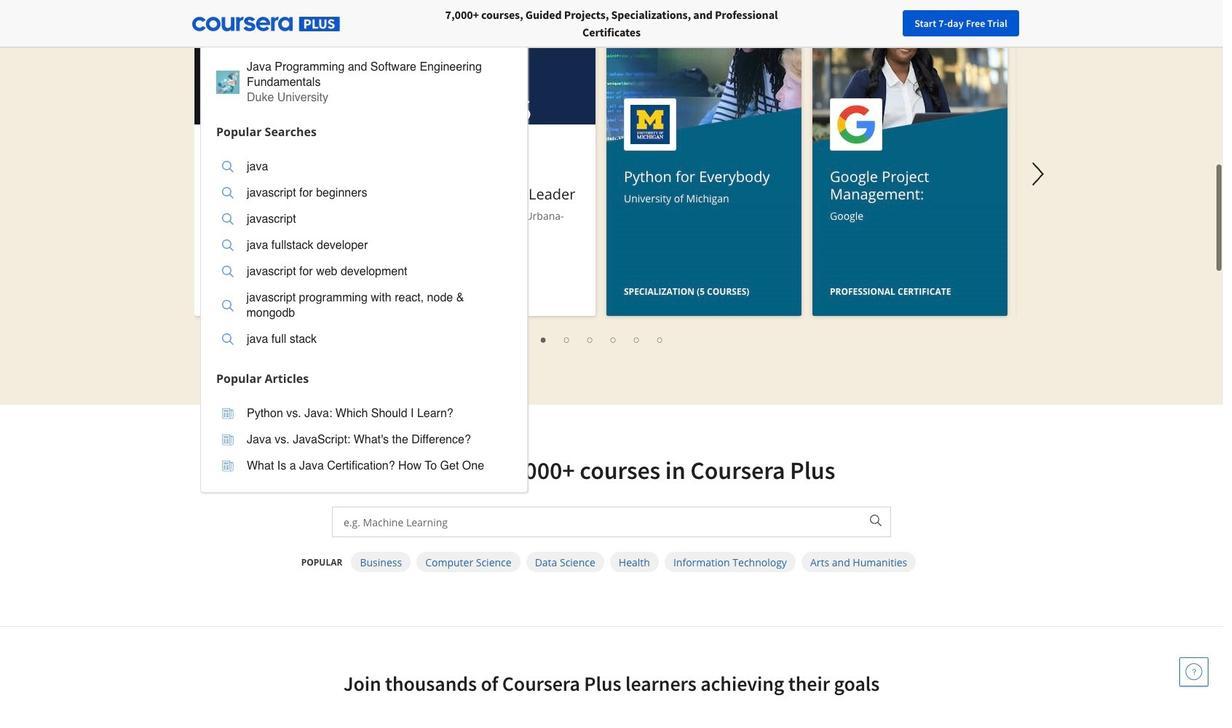 Task type: locate. For each thing, give the bounding box(es) containing it.
help center image
[[1186, 663, 1203, 681]]

autocomplete results list box
[[200, 44, 528, 493]]

0 vertical spatial list box
[[201, 145, 527, 365]]

1 vertical spatial list box
[[201, 391, 527, 492]]

list
[[202, 331, 1003, 348]]

suggestion image image
[[216, 71, 240, 94], [222, 161, 234, 173], [222, 187, 234, 199], [222, 213, 234, 225], [222, 240, 234, 251], [222, 266, 234, 277], [222, 300, 234, 311], [222, 334, 234, 345], [222, 408, 234, 419], [222, 434, 234, 446], [222, 460, 234, 472]]

None search field
[[200, 9, 550, 493]]

list box
[[201, 145, 527, 365], [201, 391, 527, 492]]

1 list box from the top
[[201, 145, 527, 365]]



Task type: vqa. For each thing, say whether or not it's contained in the screenshot.
third "group" from the bottom
no



Task type: describe. For each thing, give the bounding box(es) containing it.
next slide image
[[1021, 157, 1056, 192]]

e.g. Machine Learning text field
[[333, 508, 860, 537]]

2 list box from the top
[[201, 391, 527, 492]]

coursera plus image
[[192, 17, 340, 31]]

What do you want to learn? text field
[[200, 9, 521, 38]]



